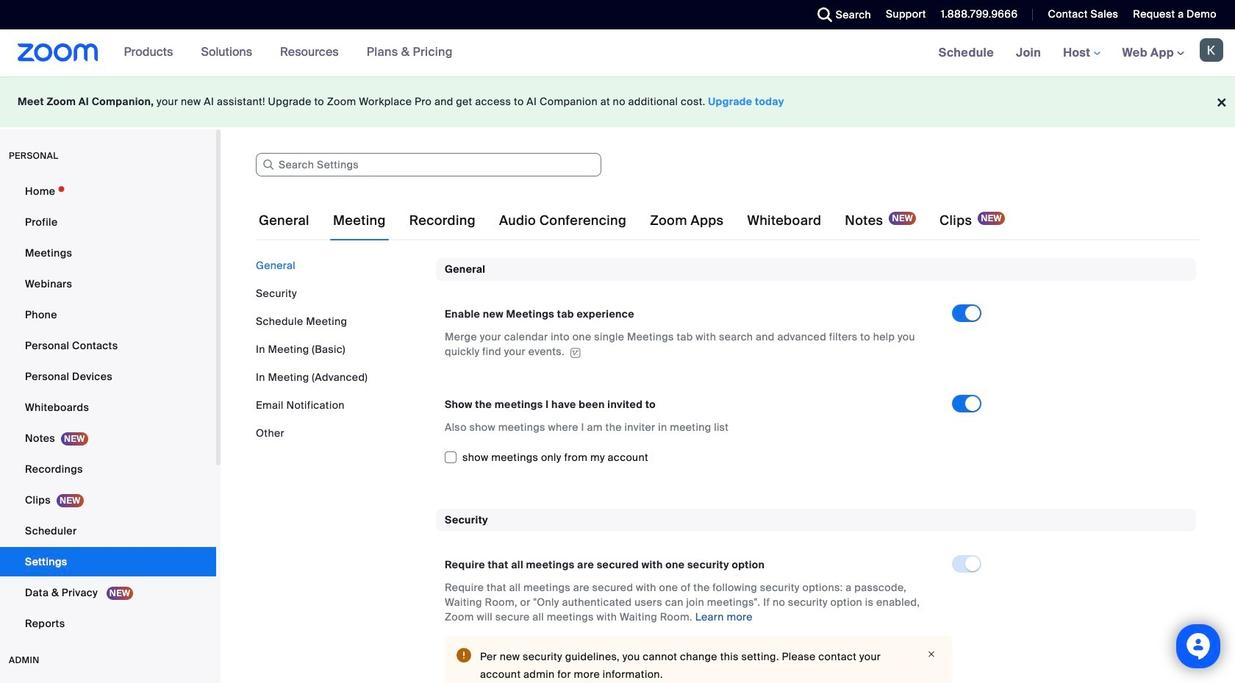 Task type: describe. For each thing, give the bounding box(es) containing it.
zoom logo image
[[18, 43, 98, 62]]

close image
[[923, 648, 940, 661]]

personal menu menu
[[0, 176, 216, 640]]



Task type: locate. For each thing, give the bounding box(es) containing it.
profile picture image
[[1200, 38, 1223, 62]]

application inside 'general' element
[[445, 330, 939, 359]]

support version for enable new meetings tab experience image
[[568, 348, 583, 358]]

tabs of my account settings page tab list
[[256, 200, 1008, 241]]

warning image
[[457, 648, 471, 662]]

general element
[[436, 258, 1196, 485]]

product information navigation
[[113, 29, 464, 76]]

alert inside security element
[[445, 636, 952, 683]]

meetings navigation
[[928, 29, 1235, 77]]

menu bar
[[256, 258, 425, 440]]

alert
[[445, 636, 952, 683]]

footer
[[0, 76, 1235, 127]]

banner
[[0, 29, 1235, 77]]

security element
[[436, 509, 1196, 683]]

application
[[445, 330, 939, 359]]

Search Settings text field
[[256, 153, 601, 176]]



Task type: vqa. For each thing, say whether or not it's contained in the screenshot.
LABORATORY REPORT element
no



